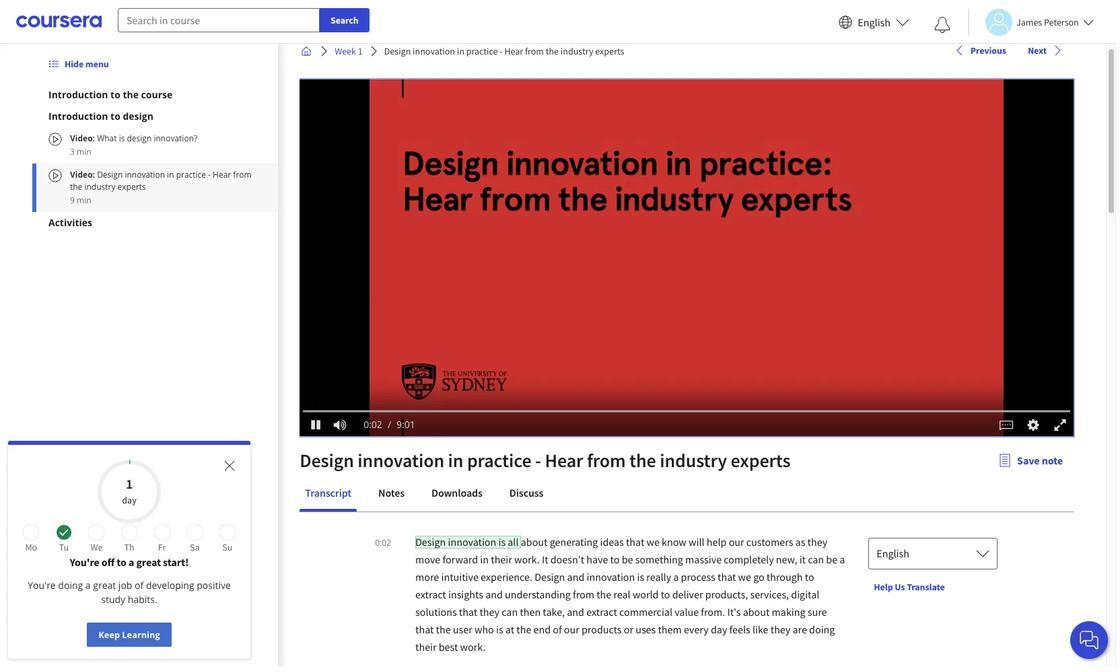 Task type: vqa. For each thing, say whether or not it's contained in the screenshot.
Earn related to Earn a Degree
no



Task type: describe. For each thing, give the bounding box(es) containing it.
video: what is design innovation? 3 min
[[70, 133, 197, 158]]

about inside it's about making sure that the user who is at the end of our products
[[743, 606, 770, 619]]

discuss button
[[504, 477, 549, 509]]

deliver
[[673, 588, 704, 602]]

you're for you're off to a great start!
[[70, 556, 100, 569]]

3
[[70, 146, 75, 158]]

extract inside design and innovation is really a process that we go through to extract insights and understanding from the real world to deliver products,
[[416, 588, 446, 602]]

to up digital
[[805, 571, 815, 584]]

2 vertical spatial -
[[536, 449, 542, 473]]

products,
[[706, 588, 749, 602]]

go
[[754, 571, 765, 584]]

previous button
[[950, 39, 1012, 63]]

massive
[[686, 553, 722, 567]]

min inside video: what is design innovation? 3 min
[[77, 146, 91, 158]]

is left all
[[499, 536, 506, 549]]

a inside you're doing a great job of developing positive study habits.
[[85, 579, 91, 592]]

start!
[[163, 556, 189, 569]]

0 horizontal spatial experts
[[118, 181, 146, 193]]

be inside it can be a more intuitive experience.
[[827, 553, 838, 567]]

english button
[[869, 538, 998, 570]]

2 vertical spatial experts
[[731, 449, 791, 473]]

they inside our customers as they move forward in their work.
[[808, 536, 828, 549]]

understanding
[[505, 588, 571, 602]]

introduction to the course
[[49, 88, 173, 101]]

of inside it's about making sure that the user who is at the end of our products
[[553, 623, 562, 637]]

notes button
[[373, 477, 410, 509]]

Search in course text field
[[118, 8, 320, 32]]

save
[[1018, 454, 1040, 468]]

full screen image
[[1052, 418, 1070, 431]]

2 min from the top
[[77, 195, 91, 206]]

services, digital solutions that they can then take,
[[416, 588, 820, 619]]

the inside dropdown button
[[123, 88, 139, 101]]

0 vertical spatial -
[[500, 45, 503, 57]]

user
[[453, 623, 473, 637]]

from.
[[701, 606, 726, 619]]

developing
[[146, 579, 194, 592]]

the inside design and innovation is really a process that we go through to extract insights and understanding from the real world to deliver products,
[[597, 588, 612, 602]]

have
[[587, 553, 609, 567]]

or uses them every day feels like they are doing their best work.
[[416, 623, 836, 654]]

off
[[102, 556, 115, 569]]

or uses them every day feels like they are doing their best work. button
[[416, 623, 836, 654]]

our inside our customers as they move forward in their work.
[[729, 536, 745, 549]]

hide
[[65, 58, 84, 70]]

downloads button
[[426, 477, 488, 509]]

week 1
[[335, 45, 363, 57]]

0 vertical spatial 1
[[358, 45, 363, 57]]

move
[[416, 553, 441, 567]]

positive
[[197, 579, 231, 592]]

design up transcript at left bottom
[[300, 449, 354, 473]]

as
[[796, 536, 806, 549]]

is inside design and innovation is really a process that we go through to extract insights and understanding from the real world to deliver products,
[[638, 571, 645, 584]]

video: for video: what is design innovation? 3 min
[[70, 133, 95, 144]]

english inside popup button
[[877, 547, 910, 560]]

week
[[335, 45, 356, 57]]

digital
[[792, 588, 820, 602]]

in inside our customers as they move forward in their work.
[[481, 553, 489, 567]]

all
[[508, 536, 519, 549]]

1 vertical spatial practice
[[176, 169, 206, 181]]

keep learning
[[99, 629, 160, 641]]

us
[[895, 581, 906, 593]]

job
[[118, 579, 132, 592]]

uses
[[636, 623, 656, 637]]

james peterson button
[[969, 8, 1095, 35]]

notes
[[378, 486, 405, 500]]

menu
[[85, 58, 109, 70]]

week 1 link
[[329, 39, 368, 63]]

hide menu button
[[43, 52, 114, 76]]

video: for video:
[[70, 169, 97, 181]]

design innovation is all about generating ideas that we know will help
[[416, 536, 729, 549]]

james
[[1017, 16, 1043, 28]]

of inside you're doing a great job of developing positive study habits.
[[135, 579, 144, 592]]

that inside design and innovation is really a process that we go through to extract insights and understanding from the real world to deliver products,
[[718, 571, 737, 584]]

it doesn't have to be something massive completely new, button
[[542, 553, 800, 567]]

you're doing a great job of developing positive study habits.
[[28, 579, 231, 606]]

end
[[534, 623, 551, 637]]

0:02 for 0:02
[[375, 538, 391, 549]]

value
[[675, 606, 699, 619]]

1 vertical spatial -
[[208, 169, 211, 181]]

0 vertical spatial and
[[568, 571, 585, 584]]

a inside design and innovation is really a process that we go through to extract insights and understanding from the real world to deliver products,
[[674, 571, 679, 584]]

1 horizontal spatial experts
[[596, 45, 625, 57]]

english inside button
[[858, 15, 891, 29]]

they inside the services, digital solutions that they can then take,
[[480, 606, 500, 619]]

design inside video: what is design innovation? 3 min
[[127, 133, 152, 144]]

1 vertical spatial and
[[486, 588, 503, 602]]

help us translate
[[875, 581, 946, 593]]

what
[[97, 133, 117, 144]]

we
[[91, 542, 103, 554]]

to down introduction to the course
[[111, 110, 120, 123]]

real
[[614, 588, 631, 602]]

introduction to design
[[49, 110, 154, 123]]

related lecture content tabs tab list
[[300, 477, 1074, 512]]

discuss
[[510, 486, 544, 500]]

1 horizontal spatial great
[[136, 556, 161, 569]]

0 vertical spatial design innovation in practice - hear from the industry experts
[[384, 45, 625, 57]]

tu
[[59, 542, 69, 554]]

services, digital solutions that they can then take, button
[[416, 588, 820, 619]]

doing inside or uses them every day feels like they are doing their best work.
[[810, 623, 836, 637]]

generating
[[550, 536, 598, 549]]

day inside or uses them every day feels like they are doing their best work.
[[711, 623, 728, 637]]

activities button
[[49, 216, 262, 230]]

downloads
[[432, 486, 483, 500]]

0:02 for 0:02 / 9:01
[[364, 418, 383, 431]]

th
[[124, 542, 134, 554]]

0 minutes 02 seconds element
[[364, 418, 383, 431]]

it's
[[728, 606, 741, 619]]

design innovation in practice - hear from the industry experts link
[[379, 39, 630, 63]]

save note
[[1018, 454, 1064, 468]]

solutions
[[416, 606, 457, 619]]

to inside 1 dialog
[[117, 556, 127, 569]]

0 vertical spatial practice
[[467, 45, 498, 57]]

transcript
[[305, 486, 352, 500]]

doesn't
[[551, 553, 585, 567]]

1 vertical spatial hear
[[213, 169, 231, 181]]

take,
[[543, 606, 565, 619]]

or
[[624, 623, 634, 637]]

you're off to a great start!
[[70, 556, 189, 569]]

design innovation is all button
[[416, 536, 521, 549]]

previous
[[971, 45, 1007, 57]]

it
[[800, 553, 806, 567]]

/
[[388, 418, 391, 431]]

0:02 / 9:01
[[364, 418, 415, 431]]

feels
[[730, 623, 751, 637]]

mute image
[[332, 418, 349, 431]]

day inside 1 dialog
[[122, 494, 137, 507]]

then
[[520, 606, 541, 619]]

they inside or uses them every day feels like they are doing their best work.
[[771, 623, 791, 637]]

and extract commercial value from.
[[567, 606, 728, 619]]



Task type: locate. For each thing, give the bounding box(es) containing it.
su
[[222, 542, 233, 554]]

2 introduction from the top
[[49, 110, 108, 123]]

0 horizontal spatial we
[[647, 536, 660, 549]]

video: down 3
[[70, 169, 97, 181]]

a right it
[[840, 553, 846, 567]]

1 vertical spatial design innovation in practice - hear from the industry experts
[[70, 169, 252, 193]]

2 vertical spatial they
[[771, 623, 791, 637]]

1 horizontal spatial day
[[711, 623, 728, 637]]

sure
[[808, 606, 828, 619]]

1 vertical spatial you're
[[28, 579, 56, 592]]

2 vertical spatial hear
[[545, 449, 584, 473]]

that right ideas
[[626, 536, 645, 549]]

their
[[491, 553, 512, 567], [416, 641, 437, 654]]

to right off
[[117, 556, 127, 569]]

1 horizontal spatial can
[[808, 553, 825, 567]]

james peterson
[[1017, 16, 1080, 28]]

design down it
[[535, 571, 565, 584]]

1 horizontal spatial their
[[491, 553, 512, 567]]

great down fr
[[136, 556, 161, 569]]

0 horizontal spatial hear
[[213, 169, 231, 181]]

1 inside 1 day
[[126, 476, 133, 492]]

2 vertical spatial practice
[[467, 449, 532, 473]]

1 min from the top
[[77, 146, 91, 158]]

2 video: from the top
[[70, 169, 97, 181]]

of right end
[[553, 623, 562, 637]]

our down the take,
[[564, 623, 580, 637]]

0:02
[[364, 418, 383, 431], [375, 538, 391, 549]]

1 be from the left
[[622, 553, 634, 567]]

0 vertical spatial industry
[[561, 45, 594, 57]]

0:02 button
[[371, 534, 395, 552]]

and down extract insights and understanding from the real world to deliver products, button
[[567, 606, 585, 619]]

chat with us image
[[1079, 630, 1101, 651]]

day down from.
[[711, 623, 728, 637]]

of
[[135, 579, 144, 592], [553, 623, 562, 637]]

work. inside our customers as they move forward in their work.
[[515, 553, 540, 567]]

0 vertical spatial min
[[77, 146, 91, 158]]

1 vertical spatial about
[[743, 606, 770, 619]]

work. left it
[[515, 553, 540, 567]]

0 vertical spatial can
[[808, 553, 825, 567]]

design up move in the bottom left of the page
[[416, 536, 446, 549]]

0 horizontal spatial you're
[[28, 579, 56, 592]]

introduction for introduction to design
[[49, 110, 108, 123]]

can up at
[[502, 606, 518, 619]]

1 vertical spatial experts
[[118, 181, 146, 193]]

introduction down hide menu button
[[49, 88, 108, 101]]

coursera image
[[16, 11, 102, 33]]

1 vertical spatial industry
[[85, 181, 116, 193]]

will
[[689, 536, 705, 549]]

close image
[[222, 458, 238, 474]]

0 horizontal spatial their
[[416, 641, 437, 654]]

min right 9
[[77, 195, 91, 206]]

0 horizontal spatial of
[[135, 579, 144, 592]]

note
[[1043, 454, 1064, 468]]

0 horizontal spatial extract
[[416, 588, 446, 602]]

introduction
[[49, 88, 108, 101], [49, 110, 108, 123]]

we inside design and innovation is really a process that we go through to extract insights and understanding from the real world to deliver products,
[[739, 571, 752, 584]]

2 horizontal spatial -
[[536, 449, 542, 473]]

activities
[[49, 216, 92, 229]]

they up who
[[480, 606, 500, 619]]

0:02 down the notes
[[375, 538, 391, 549]]

is
[[119, 133, 125, 144], [499, 536, 506, 549], [638, 571, 645, 584], [496, 623, 504, 637]]

0 horizontal spatial can
[[502, 606, 518, 619]]

1 vertical spatial 0:02
[[375, 538, 391, 549]]

0 horizontal spatial 1
[[126, 476, 133, 492]]

in inside design innovation in practice - hear from the industry experts link
[[457, 45, 465, 57]]

you're inside you're doing a great job of developing positive study habits.
[[28, 579, 56, 592]]

1 horizontal spatial they
[[771, 623, 791, 637]]

video:
[[70, 133, 95, 144], [70, 169, 97, 181]]

design innovation in practice - hear from the industry experts
[[384, 45, 625, 57], [70, 169, 252, 193], [300, 449, 791, 473]]

great
[[136, 556, 161, 569], [93, 579, 116, 592]]

1 vertical spatial they
[[480, 606, 500, 619]]

1 horizontal spatial work.
[[515, 553, 540, 567]]

insights
[[449, 588, 484, 602]]

design inside dropdown button
[[123, 110, 154, 123]]

2 vertical spatial industry
[[660, 449, 728, 473]]

services,
[[751, 588, 790, 602]]

extract up 'products'
[[587, 606, 618, 619]]

work. inside or uses them every day feels like they are doing their best work.
[[460, 641, 486, 654]]

show notifications image
[[935, 17, 951, 33]]

1 right the week
[[358, 45, 363, 57]]

work. down 'user'
[[460, 641, 486, 654]]

1 horizontal spatial doing
[[810, 623, 836, 637]]

intuitive
[[442, 571, 479, 584]]

doing down sure
[[810, 623, 836, 637]]

1 horizontal spatial industry
[[561, 45, 594, 57]]

our right help
[[729, 536, 745, 549]]

0 horizontal spatial great
[[93, 579, 116, 592]]

and up extract insights and understanding from the real world to deliver products, button
[[568, 571, 585, 584]]

that down insights
[[459, 606, 478, 619]]

at
[[506, 623, 515, 637]]

it can be a more intuitive experience.
[[416, 553, 846, 584]]

that inside the services, digital solutions that they can then take,
[[459, 606, 478, 619]]

1 horizontal spatial of
[[553, 623, 562, 637]]

we left the go
[[739, 571, 752, 584]]

1 vertical spatial design
[[127, 133, 152, 144]]

is left really
[[638, 571, 645, 584]]

1 horizontal spatial extract
[[587, 606, 618, 619]]

ideas
[[601, 536, 624, 549]]

fr
[[158, 542, 166, 554]]

customers
[[747, 536, 794, 549]]

can inside it can be a more intuitive experience.
[[808, 553, 825, 567]]

introduction to the course button
[[49, 88, 262, 102]]

1 horizontal spatial you're
[[70, 556, 100, 569]]

video: inside video: what is design innovation? 3 min
[[70, 133, 95, 144]]

experience.
[[481, 571, 533, 584]]

more
[[416, 571, 439, 584]]

1 vertical spatial min
[[77, 195, 91, 206]]

it can be a more intuitive experience. button
[[416, 553, 846, 584]]

their up experience.
[[491, 553, 512, 567]]

best
[[439, 641, 458, 654]]

every
[[684, 623, 709, 637]]

about up it
[[521, 536, 548, 549]]

0 vertical spatial about
[[521, 536, 548, 549]]

introduction up 3
[[49, 110, 108, 123]]

help
[[707, 536, 727, 549]]

peterson
[[1045, 16, 1080, 28]]

0 vertical spatial video:
[[70, 133, 95, 144]]

we for know
[[647, 536, 660, 549]]

1 vertical spatial our
[[564, 623, 580, 637]]

search button
[[320, 8, 370, 32]]

search
[[331, 14, 359, 26]]

0 horizontal spatial work.
[[460, 641, 486, 654]]

habits.
[[128, 593, 157, 606]]

home image
[[301, 46, 312, 57]]

0 vertical spatial their
[[491, 553, 512, 567]]

to up introduction to design
[[111, 88, 120, 101]]

our inside it's about making sure that the user who is at the end of our products
[[564, 623, 580, 637]]

a inside it can be a more intuitive experience.
[[840, 553, 846, 567]]

they down making
[[771, 623, 791, 637]]

to down really
[[661, 588, 671, 602]]

and down experience.
[[486, 588, 503, 602]]

they right the as
[[808, 536, 828, 549]]

0 vertical spatial great
[[136, 556, 161, 569]]

0 vertical spatial 0:02
[[364, 418, 383, 431]]

1 video: from the top
[[70, 133, 95, 144]]

0 vertical spatial we
[[647, 536, 660, 549]]

you're down mo in the bottom left of the page
[[28, 579, 56, 592]]

design down the introduction to the course dropdown button
[[123, 110, 154, 123]]

0 vertical spatial experts
[[596, 45, 625, 57]]

is right what
[[119, 133, 125, 144]]

our customers as they move forward in their work. button
[[416, 536, 828, 567]]

1 vertical spatial of
[[553, 623, 562, 637]]

design down introduction to design dropdown button
[[127, 133, 152, 144]]

2 horizontal spatial hear
[[545, 449, 584, 473]]

is left at
[[496, 623, 504, 637]]

0 vertical spatial extract
[[416, 588, 446, 602]]

0 horizontal spatial they
[[480, 606, 500, 619]]

that inside it's about making sure that the user who is at the end of our products
[[416, 623, 434, 637]]

a left the job
[[85, 579, 91, 592]]

industry
[[561, 45, 594, 57], [85, 181, 116, 193], [660, 449, 728, 473]]

0 vertical spatial day
[[122, 494, 137, 507]]

1 dialog
[[8, 441, 251, 660]]

is inside video: what is design innovation? 3 min
[[119, 133, 125, 144]]

introduction to design button
[[49, 110, 262, 123]]

0 vertical spatial introduction
[[49, 88, 108, 101]]

1 vertical spatial introduction
[[49, 110, 108, 123]]

of right the job
[[135, 579, 144, 592]]

0 horizontal spatial be
[[622, 553, 634, 567]]

9 min
[[70, 195, 91, 206]]

mo
[[25, 542, 37, 554]]

you're down the "we"
[[70, 556, 100, 569]]

can
[[808, 553, 825, 567], [502, 606, 518, 619]]

2 vertical spatial and
[[567, 606, 585, 619]]

next button
[[1023, 39, 1069, 63]]

1 vertical spatial doing
[[810, 623, 836, 637]]

new,
[[777, 553, 798, 567]]

0 vertical spatial english
[[858, 15, 891, 29]]

1 vertical spatial day
[[711, 623, 728, 637]]

9
[[70, 195, 75, 206]]

help us translate button
[[869, 575, 951, 600]]

min
[[77, 146, 91, 158], [77, 195, 91, 206]]

0 horizontal spatial day
[[122, 494, 137, 507]]

a down th at the left of page
[[129, 556, 134, 569]]

transcript button
[[300, 477, 357, 509]]

they
[[808, 536, 828, 549], [480, 606, 500, 619], [771, 623, 791, 637]]

2 be from the left
[[827, 553, 838, 567]]

1 vertical spatial english
[[877, 547, 910, 560]]

it doesn't have to be something massive completely new,
[[542, 553, 800, 567]]

2 horizontal spatial experts
[[731, 449, 791, 473]]

day up th at the left of page
[[122, 494, 137, 507]]

design inside design and innovation is really a process that we go through to extract insights and understanding from the real world to deliver products,
[[535, 571, 565, 584]]

design
[[123, 110, 154, 123], [127, 133, 152, 144]]

2 horizontal spatial industry
[[660, 449, 728, 473]]

doing down the tu on the left bottom of the page
[[58, 579, 83, 592]]

products
[[582, 623, 622, 637]]

1 vertical spatial work.
[[460, 641, 486, 654]]

extract insights and understanding from the real world to deliver products, button
[[416, 588, 751, 602]]

their left the best
[[416, 641, 437, 654]]

1 horizontal spatial our
[[729, 536, 745, 549]]

1 vertical spatial we
[[739, 571, 752, 584]]

are
[[793, 623, 808, 637]]

we
[[647, 536, 660, 549], [739, 571, 752, 584]]

1 horizontal spatial be
[[827, 553, 838, 567]]

from inside design innovation in practice - hear from the industry experts link
[[525, 45, 544, 57]]

0 vertical spatial they
[[808, 536, 828, 549]]

from inside design and innovation is really a process that we go through to extract insights and understanding from the real world to deliver products,
[[573, 588, 595, 602]]

course
[[141, 88, 173, 101]]

1 vertical spatial their
[[416, 641, 437, 654]]

about generating ideas that we know will help button
[[521, 536, 729, 549]]

0 vertical spatial our
[[729, 536, 745, 549]]

it's about making sure that the user who is at the end of our products button
[[416, 606, 828, 637]]

our customers as they move forward in their work.
[[416, 536, 828, 567]]

0 horizontal spatial industry
[[85, 181, 116, 193]]

can right it
[[808, 553, 825, 567]]

innovation inside design and innovation is really a process that we go through to extract insights and understanding from the real world to deliver products,
[[587, 571, 635, 584]]

is inside it's about making sure that the user who is at the end of our products
[[496, 623, 504, 637]]

hear inside design innovation in practice - hear from the industry experts link
[[505, 45, 524, 57]]

making
[[772, 606, 806, 619]]

be down about generating ideas that we know will help button
[[622, 553, 634, 567]]

1 up th at the left of page
[[126, 476, 133, 492]]

them
[[658, 623, 682, 637]]

0:02 inside "button"
[[375, 538, 391, 549]]

you're for you're doing a great job of developing positive study habits.
[[28, 579, 56, 592]]

0 horizontal spatial -
[[208, 169, 211, 181]]

video: up 3
[[70, 133, 95, 144]]

introduction for introduction to the course
[[49, 88, 108, 101]]

1 vertical spatial great
[[93, 579, 116, 592]]

help
[[875, 581, 894, 593]]

1 vertical spatial video:
[[70, 169, 97, 181]]

world
[[633, 588, 659, 602]]

to right have
[[611, 553, 620, 567]]

pause image
[[310, 419, 324, 430]]

design right week 1 link at the left top
[[384, 45, 411, 57]]

we for go
[[739, 571, 752, 584]]

english
[[858, 15, 891, 29], [877, 547, 910, 560]]

1 day
[[122, 476, 137, 507]]

1 vertical spatial extract
[[587, 606, 618, 619]]

extract down more
[[416, 588, 446, 602]]

about up like
[[743, 606, 770, 619]]

0 horizontal spatial our
[[564, 623, 580, 637]]

practice
[[467, 45, 498, 57], [176, 169, 206, 181], [467, 449, 532, 473]]

1 vertical spatial can
[[502, 606, 518, 619]]

great inside you're doing a great job of developing positive study habits.
[[93, 579, 116, 592]]

0 vertical spatial design
[[123, 110, 154, 123]]

that down solutions
[[416, 623, 434, 637]]

can inside the services, digital solutions that they can then take,
[[502, 606, 518, 619]]

doing inside you're doing a great job of developing positive study habits.
[[58, 579, 83, 592]]

0 vertical spatial of
[[135, 579, 144, 592]]

a right really
[[674, 571, 679, 584]]

min right 3
[[77, 146, 91, 158]]

design and innovation is really a process that we go through to button
[[535, 571, 815, 584]]

their inside or uses them every day feels like they are doing their best work.
[[416, 641, 437, 654]]

design down what
[[97, 169, 123, 181]]

save note button
[[988, 445, 1074, 477]]

1 horizontal spatial we
[[739, 571, 752, 584]]

we up something
[[647, 536, 660, 549]]

0 vertical spatial work.
[[515, 553, 540, 567]]

through
[[767, 571, 803, 584]]

great up study
[[93, 579, 116, 592]]

from
[[525, 45, 544, 57], [233, 169, 252, 181], [587, 449, 626, 473], [573, 588, 595, 602]]

be right it
[[827, 553, 838, 567]]

that up products,
[[718, 571, 737, 584]]

0 vertical spatial doing
[[58, 579, 83, 592]]

0:02 left /
[[364, 418, 383, 431]]

it's about making sure that the user who is at the end of our products
[[416, 606, 828, 637]]

0 vertical spatial you're
[[70, 556, 100, 569]]

hear
[[505, 45, 524, 57], [213, 169, 231, 181], [545, 449, 584, 473]]

0 horizontal spatial about
[[521, 536, 548, 549]]

and extract commercial value from. button
[[567, 606, 728, 619]]

1 horizontal spatial about
[[743, 606, 770, 619]]

experts
[[596, 45, 625, 57], [118, 181, 146, 193], [731, 449, 791, 473]]

1 vertical spatial 1
[[126, 476, 133, 492]]

keep
[[99, 629, 120, 641]]

their inside our customers as they move forward in their work.
[[491, 553, 512, 567]]

1 introduction from the top
[[49, 88, 108, 101]]

1 horizontal spatial 1
[[358, 45, 363, 57]]

9 minutes 01 seconds element
[[397, 418, 415, 431]]

0 vertical spatial hear
[[505, 45, 524, 57]]

2 vertical spatial design innovation in practice - hear from the industry experts
[[300, 449, 791, 473]]



